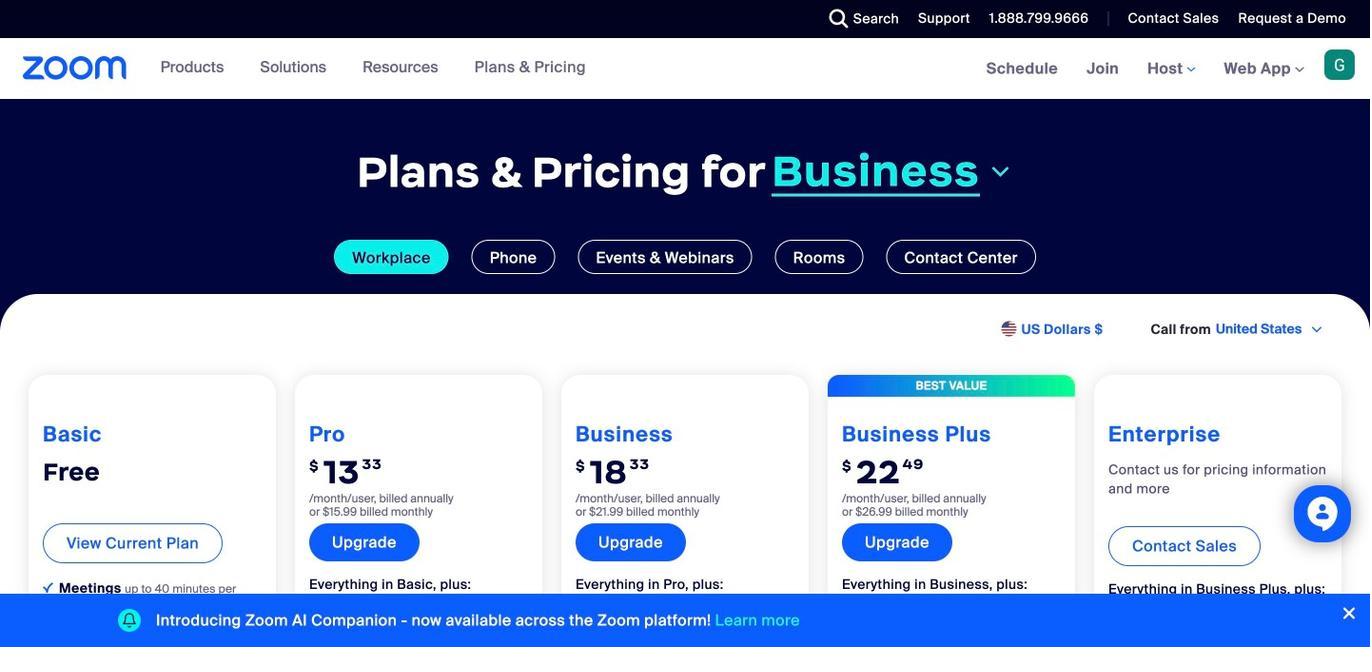 Task type: locate. For each thing, give the bounding box(es) containing it.
banner
[[0, 38, 1371, 100]]

zoom logo image
[[23, 56, 127, 80]]

ok image
[[43, 582, 53, 593], [309, 604, 320, 615], [576, 604, 586, 615]]

product information navigation
[[146, 38, 601, 99]]

down image
[[988, 160, 1014, 183]]

1 horizontal spatial ok image
[[309, 604, 320, 615]]

2 horizontal spatial ok image
[[576, 604, 586, 615]]

main content
[[0, 38, 1371, 647]]

meetings navigation
[[973, 38, 1371, 100]]

profile picture image
[[1325, 50, 1356, 80]]

application
[[592, 603, 767, 638]]

0 horizontal spatial ok image
[[43, 582, 53, 593]]



Task type: describe. For each thing, give the bounding box(es) containing it.
ok image
[[842, 604, 853, 615]]

tabs of zoom services tab list
[[29, 240, 1342, 274]]

outer image
[[1002, 321, 1019, 338]]



Task type: vqa. For each thing, say whether or not it's contained in the screenshot.
ok icon
yes



